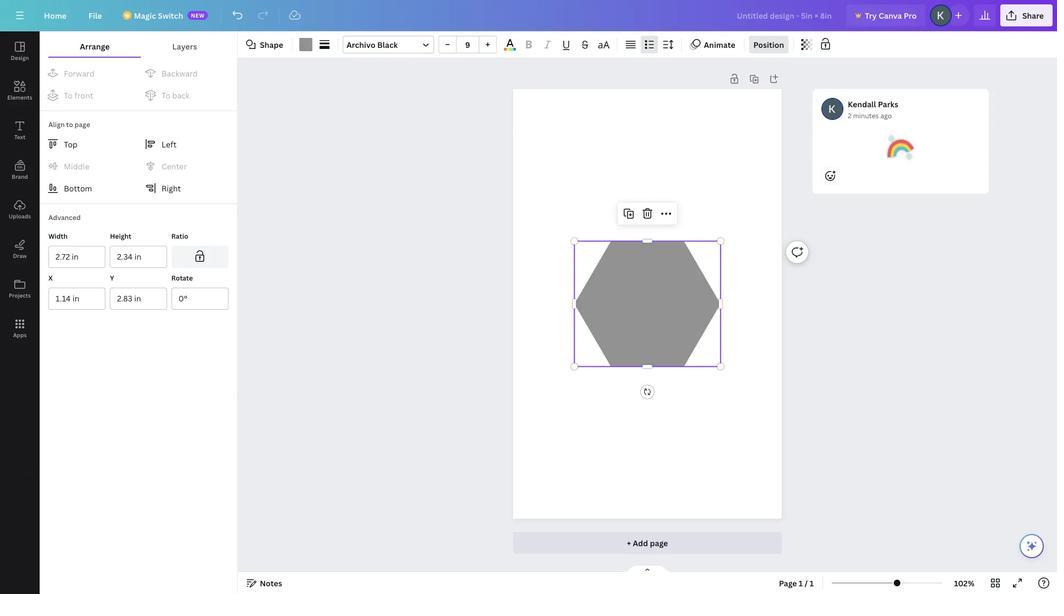 Task type: describe. For each thing, give the bounding box(es) containing it.
animate
[[704, 39, 736, 50]]

+ add page button
[[513, 533, 782, 555]]

try canva pro
[[865, 10, 917, 21]]

home link
[[35, 4, 75, 26]]

expressing gratitude image
[[888, 134, 914, 161]]

to back button
[[140, 84, 234, 106]]

center
[[162, 161, 187, 172]]

side panel tab list
[[0, 31, 40, 349]]

left button
[[140, 133, 234, 155]]

back
[[172, 90, 190, 101]]

share button
[[1001, 4, 1053, 26]]

#919191 image
[[299, 38, 313, 51]]

brand button
[[0, 150, 40, 190]]

kendall parks 2 minutes ago
[[848, 99, 899, 120]]

uploads button
[[0, 190, 40, 230]]

102%
[[955, 579, 975, 589]]

forward button
[[42, 62, 136, 84]]

left
[[162, 139, 177, 150]]

draw
[[13, 252, 27, 260]]

front
[[75, 90, 93, 101]]

Width text field
[[56, 247, 98, 268]]

102% button
[[947, 575, 983, 593]]

width
[[48, 232, 68, 241]]

align to page list
[[40, 133, 237, 199]]

pro
[[904, 10, 917, 21]]

brand
[[12, 173, 28, 180]]

rotate
[[171, 273, 193, 283]]

main menu bar
[[0, 0, 1058, 31]]

Rotate text field
[[179, 289, 221, 310]]

projects button
[[0, 269, 40, 309]]

middle button
[[42, 155, 136, 177]]

canva
[[879, 10, 902, 21]]

position button
[[749, 36, 789, 53]]

kendall
[[848, 99, 877, 109]]

page
[[779, 579, 797, 589]]

Height text field
[[117, 247, 160, 268]]

center button
[[140, 155, 234, 177]]

layers button
[[141, 36, 229, 57]]

right button
[[140, 177, 234, 199]]

parks
[[878, 99, 899, 109]]

bottom button
[[42, 177, 136, 199]]

list containing forward
[[40, 62, 237, 106]]

advanced
[[48, 213, 81, 222]]

+
[[627, 538, 631, 549]]

Design title text field
[[728, 4, 842, 26]]

to for to front
[[64, 90, 73, 101]]

design
[[11, 54, 29, 61]]

animate button
[[687, 36, 740, 53]]

switch
[[158, 10, 183, 21]]

page for align to page
[[75, 120, 90, 129]]

apps
[[13, 332, 27, 339]]

ratio
[[171, 232, 188, 241]]

shape button
[[242, 36, 288, 53]]



Task type: locate. For each thing, give the bounding box(es) containing it.
page 1 / 1
[[779, 579, 814, 589]]

– – number field
[[460, 39, 476, 50]]

height
[[110, 232, 131, 241]]

to left 'front'
[[64, 90, 73, 101]]

design button
[[0, 31, 40, 71]]

minutes
[[854, 111, 879, 120]]

uploads
[[9, 213, 31, 220]]

page for + add page
[[650, 538, 668, 549]]

align to page
[[48, 120, 90, 129]]

projects
[[9, 292, 31, 299]]

1 to from the left
[[64, 90, 73, 101]]

to for to back
[[162, 90, 170, 101]]

try
[[865, 10, 877, 21]]

page inside button
[[650, 538, 668, 549]]

0 horizontal spatial to
[[64, 90, 73, 101]]

file button
[[80, 4, 111, 26]]

list
[[40, 62, 237, 106]]

x
[[48, 273, 53, 283]]

page
[[75, 120, 90, 129], [650, 538, 668, 549]]

align
[[48, 120, 65, 129]]

archivo
[[347, 39, 376, 50]]

forward
[[64, 68, 94, 78]]

color range image
[[504, 48, 516, 51]]

2 1 from the left
[[810, 579, 814, 589]]

notes
[[260, 579, 282, 589]]

0 horizontal spatial page
[[75, 120, 90, 129]]

apps button
[[0, 309, 40, 349]]

to back
[[162, 90, 190, 101]]

show pages image
[[621, 565, 674, 574]]

to inside to front button
[[64, 90, 73, 101]]

#919191 image
[[299, 38, 313, 51]]

to front button
[[42, 84, 136, 106]]

top button
[[42, 133, 136, 155]]

try canva pro button
[[847, 4, 926, 26]]

draw button
[[0, 230, 40, 269]]

shape
[[260, 39, 283, 50]]

kendall parks list
[[813, 89, 994, 229]]

new
[[191, 12, 205, 19]]

ago
[[881, 111, 892, 120]]

add
[[633, 538, 648, 549]]

magic switch
[[134, 10, 183, 21]]

archivo black
[[347, 39, 398, 50]]

2 to from the left
[[162, 90, 170, 101]]

text button
[[0, 111, 40, 150]]

1 horizontal spatial 1
[[810, 579, 814, 589]]

file
[[89, 10, 102, 21]]

Y text field
[[117, 289, 160, 310]]

archivo black button
[[343, 36, 434, 53]]

page right add
[[650, 538, 668, 549]]

layers
[[172, 41, 197, 52]]

1
[[799, 579, 803, 589], [810, 579, 814, 589]]

share
[[1023, 10, 1044, 21]]

backward button
[[140, 62, 234, 84]]

2
[[848, 111, 852, 120]]

group
[[439, 36, 497, 53]]

text
[[14, 133, 25, 141]]

1 horizontal spatial page
[[650, 538, 668, 549]]

page right to
[[75, 120, 90, 129]]

top
[[64, 139, 78, 150]]

arrange button
[[48, 36, 141, 57]]

to front
[[64, 90, 93, 101]]

right
[[162, 183, 181, 194]]

1 left /
[[799, 579, 803, 589]]

bottom
[[64, 183, 92, 194]]

home
[[44, 10, 67, 21]]

arrange
[[80, 41, 110, 52]]

1 right /
[[810, 579, 814, 589]]

to inside to back button
[[162, 90, 170, 101]]

1 1 from the left
[[799, 579, 803, 589]]

0 horizontal spatial 1
[[799, 579, 803, 589]]

magic
[[134, 10, 156, 21]]

canva assistant image
[[1026, 540, 1039, 554]]

X text field
[[56, 289, 98, 310]]

position
[[754, 39, 785, 50]]

1 vertical spatial page
[[650, 538, 668, 549]]

y
[[110, 273, 114, 283]]

to left back
[[162, 90, 170, 101]]

elements
[[7, 94, 32, 101]]

1 horizontal spatial to
[[162, 90, 170, 101]]

to
[[66, 120, 73, 129]]

middle
[[64, 161, 90, 172]]

backward
[[162, 68, 198, 78]]

elements button
[[0, 71, 40, 111]]

+ add page
[[627, 538, 668, 549]]

notes button
[[242, 575, 287, 593]]

black
[[377, 39, 398, 50]]

/
[[805, 579, 808, 589]]

0 vertical spatial page
[[75, 120, 90, 129]]

to
[[64, 90, 73, 101], [162, 90, 170, 101]]



Task type: vqa. For each thing, say whether or not it's contained in the screenshot.
File popup button
yes



